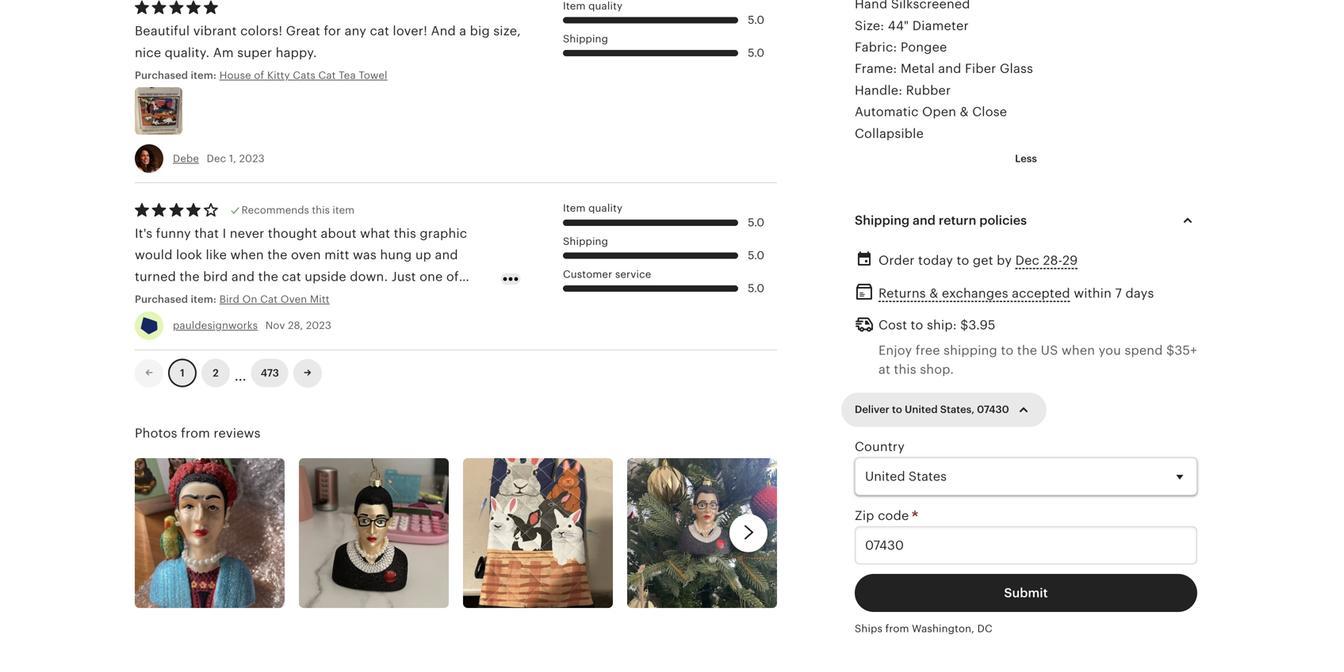Task type: locate. For each thing, give the bounding box(es) containing it.
enjoy free shipping to the us when you spend $35+ at this shop.
[[879, 343, 1197, 377]]

1 horizontal spatial 2023
[[306, 320, 332, 332]]

those
[[135, 291, 169, 305]]

and up on
[[232, 270, 255, 284]]

from right ships
[[886, 623, 909, 635]]

2 vertical spatial this
[[894, 362, 917, 377]]

frame:
[[855, 62, 897, 76]]

0 horizontal spatial this
[[312, 204, 330, 216]]

0 horizontal spatial 2023
[[239, 153, 265, 165]]

automatic
[[855, 105, 919, 119]]

cat right any
[[370, 24, 389, 38]]

Zip code text field
[[855, 527, 1198, 565]]

pauldesignworks nov 28, 2023
[[173, 320, 332, 332]]

when right us
[[1062, 343, 1095, 357]]

1 vertical spatial shipping
[[855, 213, 910, 228]]

deliver
[[855, 404, 890, 416]]

policies
[[980, 213, 1027, 228]]

1 vertical spatial this
[[394, 226, 416, 241]]

0 vertical spatial 2023
[[239, 153, 265, 165]]

the
[[267, 248, 288, 262], [180, 270, 200, 284], [258, 270, 278, 284], [1017, 343, 1037, 357]]

debe link
[[173, 153, 199, 165]]

& right returns
[[930, 286, 939, 300]]

from right "photos"
[[181, 426, 210, 440]]

lover!
[[393, 24, 427, 38]]

this left 'item'
[[312, 204, 330, 216]]

1 horizontal spatial cat
[[370, 24, 389, 38]]

0 horizontal spatial cat
[[282, 270, 301, 284]]

the left us
[[1017, 343, 1037, 357]]

cat up oven
[[282, 270, 301, 284]]

1 vertical spatial from
[[886, 623, 909, 635]]

any
[[345, 24, 366, 38]]

of
[[254, 69, 264, 81], [446, 270, 459, 284]]

cat right on
[[260, 294, 278, 305]]

1 purchased from the top
[[135, 69, 188, 81]]

2 vertical spatial shipping
[[563, 235, 608, 247]]

1 horizontal spatial of
[[446, 270, 459, 284]]

the inside enjoy free shipping to the us when you spend $35+ at this shop.
[[1017, 343, 1037, 357]]

purchased down turned
[[135, 294, 188, 305]]

view details of this review photo by debe image
[[135, 87, 182, 135]]

to right shipping
[[1001, 343, 1014, 357]]

recommends
[[242, 204, 309, 216]]

1 vertical spatial item:
[[191, 294, 217, 305]]

0 vertical spatial dec
[[207, 153, 226, 165]]

thought
[[268, 226, 317, 241]]

about
[[321, 226, 357, 241]]

things.
[[173, 291, 215, 305]]

0 horizontal spatial dec
[[207, 153, 226, 165]]

accepted
[[1012, 286, 1070, 300]]

item: down the quality.
[[191, 69, 217, 81]]

1 horizontal spatial dec
[[1016, 254, 1040, 268]]

shipping right size,
[[563, 33, 608, 45]]

size,
[[493, 24, 521, 38]]

this inside it's funny that i never thought about what this graphic would look like when the oven mitt was hung up and turned the bird and the cat upside down. just one of those things.
[[394, 226, 416, 241]]

days
[[1126, 286, 1154, 300]]

purchased down nice
[[135, 69, 188, 81]]

1 horizontal spatial this
[[394, 226, 416, 241]]

metal
[[901, 62, 935, 76]]

shipping
[[563, 33, 608, 45], [855, 213, 910, 228], [563, 235, 608, 247]]

0 vertical spatial when
[[230, 248, 264, 262]]

of right one
[[446, 270, 459, 284]]

returns & exchanges accepted within 7 days
[[879, 286, 1154, 300]]

dc
[[978, 623, 993, 635]]

2023 right 1,
[[239, 153, 265, 165]]

1 vertical spatial purchased
[[135, 294, 188, 305]]

1 vertical spatial of
[[446, 270, 459, 284]]

1 horizontal spatial from
[[886, 623, 909, 635]]

0 horizontal spatial from
[[181, 426, 210, 440]]

shipping up order
[[855, 213, 910, 228]]

vibrant
[[193, 24, 237, 38]]

big
[[470, 24, 490, 38]]

0 vertical spatial shipping
[[563, 33, 608, 45]]

1 vertical spatial cat
[[282, 270, 301, 284]]

this right at
[[894, 362, 917, 377]]

return
[[939, 213, 977, 228]]

dec 28-29 button
[[1016, 249, 1078, 272]]

0 vertical spatial from
[[181, 426, 210, 440]]

pauldesignworks
[[173, 320, 258, 332]]

the up purchased item: bird on cat oven mitt
[[258, 270, 278, 284]]

bird
[[219, 294, 240, 305]]

diameter
[[913, 19, 969, 33]]

when down never
[[230, 248, 264, 262]]

photos from reviews
[[135, 426, 261, 440]]

to
[[957, 254, 970, 268], [911, 318, 924, 332], [1001, 343, 1014, 357], [892, 404, 902, 416]]

like
[[206, 248, 227, 262]]

1 vertical spatial cat
[[260, 294, 278, 305]]

1 vertical spatial 2023
[[306, 320, 332, 332]]

open
[[922, 105, 957, 119]]

1 vertical spatial &
[[930, 286, 939, 300]]

item
[[563, 202, 586, 214]]

dec right by
[[1016, 254, 1040, 268]]

down.
[[350, 270, 388, 284]]

2023
[[239, 153, 265, 165], [306, 320, 332, 332]]

2
[[213, 367, 219, 379]]

1 horizontal spatial when
[[1062, 343, 1095, 357]]

turned
[[135, 270, 176, 284]]

2 horizontal spatial this
[[894, 362, 917, 377]]

this inside enjoy free shipping to the us when you spend $35+ at this shop.
[[894, 362, 917, 377]]

nice
[[135, 45, 161, 60]]

0 horizontal spatial when
[[230, 248, 264, 262]]

4 5.0 from the top
[[748, 249, 765, 262]]

for
[[324, 24, 341, 38]]

28,
[[288, 320, 303, 332]]

shop.
[[920, 362, 954, 377]]

0 horizontal spatial of
[[254, 69, 264, 81]]

to left get
[[957, 254, 970, 268]]

$35+
[[1167, 343, 1197, 357]]

a
[[459, 24, 467, 38]]

on
[[242, 294, 257, 305]]

rubber
[[906, 83, 951, 97]]

cat left 'tea'
[[318, 69, 336, 81]]

and up rubber
[[938, 62, 962, 76]]

this up hung
[[394, 226, 416, 241]]

0 vertical spatial &
[[960, 105, 969, 119]]

& right the open
[[960, 105, 969, 119]]

cost
[[879, 318, 907, 332]]

never
[[230, 226, 265, 241]]

cat inside beautiful vibrant colors! great for any cat lover! and a big size, nice quality. am super happy.
[[370, 24, 389, 38]]

purchased for purchased item: bird on cat oven mitt
[[135, 294, 188, 305]]

1 horizontal spatial cat
[[318, 69, 336, 81]]

& inside size: 44" diameter fabric: pongee frame: metal and fiber glass handle: rubber automatic open & close collapsible
[[960, 105, 969, 119]]

returns & exchanges accepted button
[[879, 282, 1070, 305]]

0 vertical spatial purchased
[[135, 69, 188, 81]]

fabric:
[[855, 40, 897, 54]]

1 item: from the top
[[191, 69, 217, 81]]

473 link
[[251, 359, 289, 388]]

dec left 1,
[[207, 153, 226, 165]]

44"
[[888, 19, 909, 33]]

item: down bird
[[191, 294, 217, 305]]

the down look
[[180, 270, 200, 284]]

and down graphic
[[435, 248, 458, 262]]

debe
[[173, 153, 199, 165]]

3.95
[[969, 318, 996, 332]]

washington,
[[912, 623, 975, 635]]

hung
[[380, 248, 412, 262]]

1 vertical spatial dec
[[1016, 254, 1040, 268]]

shipping up customer
[[563, 235, 608, 247]]

when inside enjoy free shipping to the us when you spend $35+ at this shop.
[[1062, 343, 1095, 357]]

1 vertical spatial when
[[1062, 343, 1095, 357]]

473
[[261, 367, 279, 379]]

and left return
[[913, 213, 936, 228]]

it's
[[135, 226, 152, 241]]

to left 'united' at the bottom
[[892, 404, 902, 416]]

graphic
[[420, 226, 467, 241]]

of left kitty
[[254, 69, 264, 81]]

2 purchased from the top
[[135, 294, 188, 305]]

when
[[230, 248, 264, 262], [1062, 343, 1095, 357]]

nov
[[265, 320, 285, 332]]

2 item: from the top
[[191, 294, 217, 305]]

0 vertical spatial cat
[[370, 24, 389, 38]]

today
[[918, 254, 953, 268]]

1 horizontal spatial &
[[960, 105, 969, 119]]

within
[[1074, 286, 1112, 300]]

would
[[135, 248, 173, 262]]

to inside enjoy free shipping to the us when you spend $35+ at this shop.
[[1001, 343, 1014, 357]]

this
[[312, 204, 330, 216], [394, 226, 416, 241], [894, 362, 917, 377]]

…
[[235, 361, 246, 385]]

shipping for purchased item: bird on cat oven mitt
[[563, 235, 608, 247]]

0 vertical spatial item:
[[191, 69, 217, 81]]

2023 right 28,
[[306, 320, 332, 332]]



Task type: describe. For each thing, give the bounding box(es) containing it.
great
[[286, 24, 320, 38]]

tea
[[339, 69, 356, 81]]

collapsible
[[855, 126, 924, 141]]

oven
[[281, 294, 307, 305]]

item: for house
[[191, 69, 217, 81]]

spend
[[1125, 343, 1163, 357]]

less
[[1015, 153, 1037, 165]]

exchanges
[[942, 286, 1009, 300]]

up
[[415, 248, 431, 262]]

0 horizontal spatial &
[[930, 286, 939, 300]]

ships from washington, dc
[[855, 623, 993, 635]]

purchased item: bird on cat oven mitt
[[135, 294, 330, 305]]

bird on cat oven mitt link
[[219, 292, 434, 307]]

colors!
[[240, 24, 283, 38]]

purchased item: house of kitty cats cat tea towel
[[135, 69, 388, 81]]

quality
[[589, 202, 623, 214]]

ships
[[855, 623, 883, 635]]

1,
[[229, 153, 236, 165]]

order today to get by dec 28-29
[[879, 254, 1078, 268]]

0 vertical spatial this
[[312, 204, 330, 216]]

0 horizontal spatial cat
[[260, 294, 278, 305]]

united
[[905, 404, 938, 416]]

country
[[855, 440, 905, 454]]

towel
[[359, 69, 388, 81]]

photos
[[135, 426, 177, 440]]

of inside it's funny that i never thought about what this graphic would look like when the oven mitt was hung up and turned the bird and the cat upside down. just one of those things.
[[446, 270, 459, 284]]

2 link
[[201, 359, 230, 388]]

house of kitty cats cat tea towel link
[[219, 68, 434, 83]]

just
[[392, 270, 416, 284]]

when inside it's funny that i never thought about what this graphic would look like when the oven mitt was hung up and turned the bird and the cat upside down. just one of those things.
[[230, 248, 264, 262]]

by
[[997, 254, 1012, 268]]

from for reviews
[[181, 426, 210, 440]]

purchased for purchased item: house of kitty cats cat tea towel
[[135, 69, 188, 81]]

2023 for pauldesignworks nov 28, 2023
[[306, 320, 332, 332]]

to inside dropdown button
[[892, 404, 902, 416]]

and
[[431, 24, 456, 38]]

one
[[420, 270, 443, 284]]

submit
[[1004, 586, 1048, 600]]

handle:
[[855, 83, 903, 97]]

reviews
[[214, 426, 261, 440]]

you
[[1099, 343, 1121, 357]]

from for washington,
[[886, 623, 909, 635]]

debe dec 1, 2023
[[173, 153, 265, 165]]

28-
[[1043, 254, 1063, 268]]

funny
[[156, 226, 191, 241]]

size:
[[855, 19, 884, 33]]

item quality
[[563, 202, 623, 214]]

free
[[916, 343, 940, 357]]

3 5.0 from the top
[[748, 216, 765, 229]]

upside
[[305, 270, 346, 284]]

customer service
[[563, 268, 651, 280]]

to right 'cost'
[[911, 318, 924, 332]]

7
[[1115, 286, 1122, 300]]

and inside "dropdown button"
[[913, 213, 936, 228]]

states,
[[940, 404, 975, 416]]

0 vertical spatial of
[[254, 69, 264, 81]]

cat inside it's funny that i never thought about what this graphic would look like when the oven mitt was hung up and turned the bird and the cat upside down. just one of those things.
[[282, 270, 301, 284]]

kitty
[[267, 69, 290, 81]]

deliver to united states, 07430 button
[[843, 393, 1045, 426]]

pauldesignworks link
[[173, 320, 258, 332]]

super
[[237, 45, 272, 60]]

service
[[615, 268, 651, 280]]

beautiful
[[135, 24, 190, 38]]

mitt
[[325, 248, 349, 262]]

shipping
[[944, 343, 998, 357]]

beautiful vibrant colors! great for any cat lover! and a big size, nice quality. am super happy.
[[135, 24, 521, 60]]

size: 44" diameter fabric: pongee frame: metal and fiber glass handle: rubber automatic open & close collapsible
[[855, 19, 1033, 141]]

$
[[961, 318, 969, 332]]

shipping for purchased item: house of kitty cats cat tea towel
[[563, 33, 608, 45]]

code
[[878, 509, 909, 523]]

the down 'thought'
[[267, 248, 288, 262]]

1 link
[[168, 359, 197, 388]]

shipping inside "dropdown button"
[[855, 213, 910, 228]]

5 5.0 from the top
[[748, 282, 765, 295]]

item: for bird
[[191, 294, 217, 305]]

at
[[879, 362, 891, 377]]

order
[[879, 254, 915, 268]]

get
[[973, 254, 994, 268]]

2 5.0 from the top
[[748, 47, 765, 59]]

am
[[213, 45, 234, 60]]

and inside size: 44" diameter fabric: pongee frame: metal and fiber glass handle: rubber automatic open & close collapsible
[[938, 62, 962, 76]]

1
[[180, 367, 185, 379]]

bird
[[203, 270, 228, 284]]

item
[[333, 204, 355, 216]]

2023 for debe dec 1, 2023
[[239, 153, 265, 165]]

enjoy
[[879, 343, 912, 357]]

happy.
[[276, 45, 317, 60]]

ship:
[[927, 318, 957, 332]]

submit button
[[855, 574, 1198, 612]]

look
[[176, 248, 202, 262]]

1 5.0 from the top
[[748, 14, 765, 26]]

0 vertical spatial cat
[[318, 69, 336, 81]]

close
[[972, 105, 1007, 119]]

what
[[360, 226, 390, 241]]



Task type: vqa. For each thing, say whether or not it's contained in the screenshot.
branch
no



